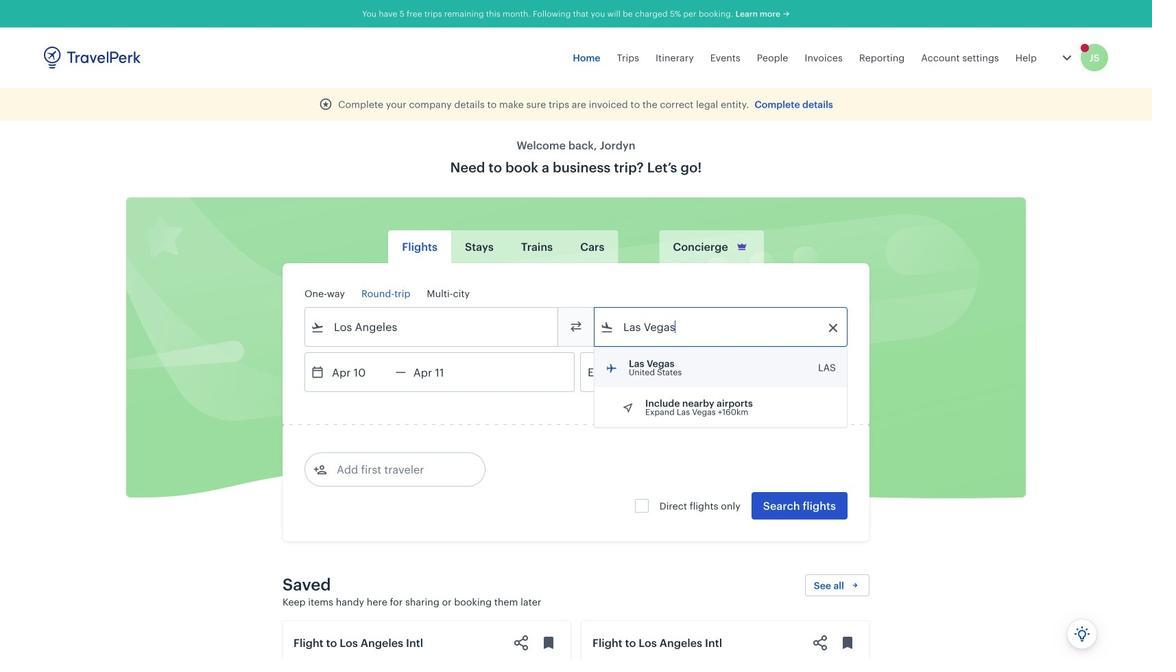 Task type: vqa. For each thing, say whether or not it's contained in the screenshot.
the Add traveler "search field"
no



Task type: locate. For each thing, give the bounding box(es) containing it.
Return text field
[[406, 353, 477, 392]]

To search field
[[614, 316, 829, 338]]



Task type: describe. For each thing, give the bounding box(es) containing it.
From search field
[[324, 316, 540, 338]]

Depart text field
[[324, 353, 396, 392]]

Add first traveler search field
[[327, 459, 470, 481]]



